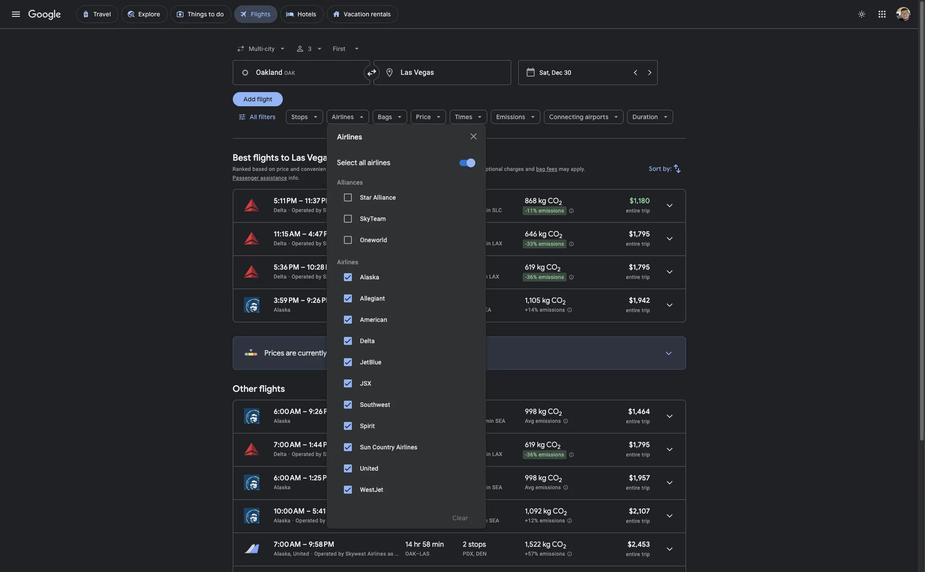Task type: describe. For each thing, give the bounding box(es) containing it.
$1,795 for 646
[[629, 230, 650, 239]]

flight details. leaves oakland international airport at 6:00 am on saturday, december 30 and arrives at harry reid international airport at 9:26 pm on saturday, december 30. image
[[659, 406, 681, 427]]

2 inside 1,522 kg co 2
[[563, 543, 567, 551]]

Arrival time: 5:41 PM. text field
[[313, 507, 337, 516]]

stops
[[292, 113, 308, 121]]

delta up jetblue
[[360, 337, 375, 345]]

taxes
[[406, 166, 419, 172]]

46 for 646
[[474, 240, 480, 247]]

sea inside '1 stop 3 hr 2 min sea'
[[490, 518, 500, 524]]

min for 14 hr 58 min oak – las
[[432, 540, 444, 549]]

layover (1 of 1) is a 3 hr 53 min layover at los angeles international airport in los angeles. element
[[463, 451, 521, 458]]

dba for 5:36 pm – 10:28 pm
[[345, 274, 356, 280]]

Arrival time: 9:26 PM. text field
[[309, 407, 334, 416]]

10:00 am – 5:41 pm
[[274, 507, 337, 516]]

entire for $1,957 text box
[[626, 485, 641, 491]]

avg for $1,957
[[525, 485, 534, 491]]

5:41 pm
[[313, 507, 337, 516]]

0 vertical spatial united
[[360, 465, 379, 472]]

sun
[[360, 444, 371, 451]]

by for 1:44 pm
[[316, 451, 322, 458]]

3 inside prices include required taxes + fees for 3 passengers. optional charges and bag fees may apply. passenger assistance
[[446, 166, 449, 172]]

alliances
[[337, 179, 363, 186]]

1795 US dollars text field
[[629, 263, 650, 272]]

+12%
[[525, 518, 539, 524]]

total duration 7 hr 41 min. element
[[406, 507, 463, 517]]

jetblue
[[360, 359, 382, 366]]

5:36 pm
[[274, 263, 299, 272]]

are
[[286, 349, 296, 358]]

$1,942
[[629, 296, 650, 305]]

connecting airports button
[[544, 106, 624, 128]]

stop
[[468, 507, 482, 516]]

hr for 14 hr 58 min oak – las
[[414, 540, 421, 549]]

Arrival time: 1:25 PM. text field
[[309, 474, 333, 483]]

co inside 1,522 kg co 2
[[552, 540, 563, 549]]

airlines button
[[327, 106, 369, 128]]

998 kg co 2 for $1,957
[[525, 474, 562, 484]]

change appearance image
[[852, 4, 873, 25]]

delta down departure time: 11:15 am. text field
[[274, 240, 287, 247]]

southwest
[[360, 401, 390, 408]]

leaves oakland international airport at 5:11 pm on saturday, december 30 and arrives at harry reid international airport at 11:37 pm on saturday, december 30. element
[[274, 197, 332, 206]]

trip for $1,180 text field
[[642, 208, 650, 214]]

optional
[[482, 166, 503, 172]]

sun country airlines
[[360, 444, 418, 451]]

passenger
[[233, 175, 259, 181]]

7:00 am – 9:58 pm
[[274, 540, 334, 549]]

layover (1 of 1) is a 10 hr 45 min layover at seattle-tacoma international airport in seattle. element
[[463, 418, 521, 425]]

6:00 am – 1:25 pm alaska
[[274, 474, 333, 491]]

Departure time: 7:00 AM. text field
[[274, 540, 301, 549]]

duration button
[[628, 106, 673, 128]]

646 kg co 2
[[525, 230, 563, 240]]

alaska right air at bottom left
[[364, 518, 380, 524]]

$1,464 entire trip
[[626, 407, 650, 425]]

connecting airports
[[549, 113, 609, 121]]

avg for $1,464
[[525, 418, 534, 424]]

skyteam
[[360, 215, 386, 222]]

alaska inside 3:59 pm – 9:26 pm alaska
[[274, 307, 291, 313]]

layover (1 of 1) is a 2 hr 40 min layover at seattle-tacoma international airport in seattle. element
[[463, 484, 521, 491]]

trip for $1,795 text box at the top right
[[642, 274, 650, 280]]

trip for 2107 us dollars text field
[[642, 518, 650, 524]]

sort
[[649, 165, 662, 173]]

2 inside layover (1 of 1) is a 2 hr 6 min layover at los angeles international airport in los angeles. element
[[463, 274, 466, 280]]

9:26 pm for 3:59 pm
[[307, 296, 332, 305]]

total duration 14 hr 58 min. element
[[406, 540, 463, 551]]

6:00 am for 1:25 pm
[[274, 474, 301, 483]]

delta down 5:11 pm text field
[[274, 207, 287, 213]]

$1,795 entire trip for 646
[[626, 230, 650, 247]]

998 for $1,957
[[525, 474, 537, 483]]

1:44 pm
[[309, 441, 334, 450]]

stops
[[469, 540, 486, 549]]

– for 5:11 pm – 11:37 pm
[[299, 197, 303, 206]]

Arrival time: 4:47 PM. text field
[[309, 230, 334, 239]]

3 inside '1 stop 3 hr 2 min sea'
[[463, 518, 466, 524]]

+14% emissions
[[525, 307, 566, 313]]

operated for 11:15 am
[[292, 240, 315, 247]]

star
[[360, 194, 372, 201]]

– for 11:15 am – 4:47 pm
[[302, 230, 307, 239]]

Departure time: 10:00 AM. text field
[[274, 507, 305, 516]]

– for 6:00 am – 1:25 pm alaska
[[303, 474, 307, 483]]

Departure time: 6:00 AM. text field
[[274, 407, 301, 416]]

kg inside 1,092 kg co 2
[[544, 507, 552, 516]]

– for 5:36 pm – 10:28 pm
[[301, 263, 305, 272]]

9:26 pm for 6:00 am
[[309, 407, 334, 416]]

5:36 pm – 10:28 pm
[[274, 263, 336, 272]]

flight details. leaves oakland international airport at 6:00 am on saturday, december 30 and arrives at harry reid international airport at 1:25 pm on saturday, december 30. image
[[659, 472, 681, 493]]

emissions button
[[491, 106, 541, 128]]

all filters button
[[233, 106, 283, 128]]

layover (1 of 1) is a 2 hr 46 min layover at salt lake city international airport in salt lake city. element
[[463, 207, 521, 214]]

2 hr 40 min sea
[[463, 485, 503, 491]]

$1,957 entire trip
[[626, 474, 650, 491]]

alliance
[[373, 194, 396, 201]]

learn more about ranking image
[[334, 165, 342, 173]]

2 inside layover (1 of 1) is a 2 hr 46 min layover at los angeles international airport in los angeles. element
[[463, 240, 466, 247]]

2 stops flight. element
[[463, 540, 486, 551]]

co for 1795 us dollars text box
[[549, 230, 560, 239]]

10:28 pm
[[307, 263, 336, 272]]

airlines
[[368, 159, 391, 167]]

trip for 2453 us dollars text box
[[642, 551, 650, 558]]

Departure time: 3:59 PM. text field
[[274, 296, 299, 305]]

required
[[384, 166, 404, 172]]

$2,453 entire trip
[[626, 540, 650, 558]]

alaska, united
[[274, 551, 309, 557]]

998 for $1,464
[[525, 407, 537, 416]]

charges
[[504, 166, 524, 172]]

entire for 1464 us dollars text field
[[626, 419, 641, 425]]

2 inside 868 kg co 2
[[559, 199, 562, 207]]

operated by skywest dba delta connection for 4:47 pm
[[292, 240, 400, 247]]

hr for 3 hr 53 min lax
[[468, 451, 473, 458]]

co for $1,957 text box
[[548, 474, 559, 483]]

Departure text field
[[540, 61, 628, 85]]

trip for $1,957 text box
[[642, 485, 650, 491]]

dba for 7:00 am – 1:44 pm
[[345, 451, 356, 458]]

3 hr 53 min lax
[[463, 451, 503, 458]]

connection for 11:15 am – 4:47 pm
[[372, 240, 400, 247]]

hr for 2 hr 46 min lax
[[468, 240, 473, 247]]

by for 11:37 pm
[[316, 207, 322, 213]]

$2,107
[[629, 507, 650, 516]]

2 inside layover (1 of 1) is a 2 hr 40 min layover at seattle-tacoma international airport in seattle. 'element'
[[463, 485, 466, 491]]

Departure time: 5:36 PM. text field
[[274, 263, 299, 272]]

1 fees from the left
[[425, 166, 436, 172]]

delta down skyteam
[[357, 240, 370, 247]]

leaves oakland international airport at 10:00 am on saturday, december 30 and arrives at harry reid international airport at 5:41 pm on saturday, december 30. element
[[274, 507, 337, 516]]

2 inside 1,105 kg co 2
[[563, 299, 566, 307]]

kg for 1464 us dollars text field
[[539, 407, 547, 416]]

close dialog image
[[468, 131, 479, 142]]

american
[[360, 316, 387, 323]]

$2,453
[[628, 540, 650, 549]]

airlines inside airlines 'popup button'
[[332, 113, 354, 121]]

airports
[[585, 113, 609, 121]]

currently
[[298, 349, 327, 358]]

2 36% from the top
[[527, 452, 538, 458]]

all
[[359, 159, 366, 167]]

duration
[[633, 113, 658, 121]]

flight details. leaves oakland international airport at 3:59 pm on saturday, december 30 and arrives at harry reid international airport at 9:26 pm on saturday, december 30. image
[[659, 295, 681, 316]]

Arrival time: 11:37 PM. text field
[[305, 197, 332, 206]]

operated for 7:00 am
[[292, 451, 315, 458]]

best
[[233, 152, 251, 163]]

33%
[[527, 241, 538, 247]]

none search field containing airlines
[[233, 38, 686, 529]]

alaska up "allegiant"
[[360, 274, 380, 281]]

2 619 from the top
[[525, 441, 536, 450]]

delta down 5:36 pm
[[274, 274, 287, 280]]

star alliance
[[360, 194, 396, 201]]

9:58 pm
[[309, 540, 334, 549]]

flight details. leaves oakland international airport at 7:00 am on saturday, december 30 and arrives at harry reid international airport at 1:44 pm on saturday, december 30. image
[[659, 439, 681, 460]]

sort by: button
[[646, 158, 686, 179]]

1,522 kg co 2
[[525, 540, 567, 551]]

– for 7:00 am – 9:58 pm
[[303, 540, 307, 549]]

select all airlines
[[337, 159, 391, 167]]

by for 4:47 pm
[[316, 240, 322, 247]]

operated by skywest dba delta connection for 1:44 pm
[[292, 451, 400, 458]]

main menu image
[[11, 9, 21, 19]]

flight details. leaves oakland international airport at 10:00 am on saturday, december 30 and arrives at harry reid international airport at 5:41 pm on saturday, december 30. image
[[659, 505, 681, 527]]

1 stop flight. element
[[463, 507, 482, 517]]

2 inside layover (1 of 1) is a 2 hr 46 min layover at salt lake city international airport in salt lake city. element
[[463, 207, 466, 213]]

10 hr 45 min sea
[[463, 418, 506, 424]]

bag fees button
[[536, 166, 558, 172]]

prices for are
[[265, 349, 284, 358]]

hr for 6 hr 44 min oak
[[411, 441, 418, 450]]

kg for $1,795 text box at the top right
[[537, 263, 545, 272]]

7:00 am – 1:44 pm
[[274, 441, 334, 450]]

co for 1464 us dollars text field
[[548, 407, 559, 416]]

+57%
[[525, 551, 539, 557]]

layover (1 of 2) is a 6 hr 54 min layover at portland international airport in portland. layover (2 of 2) is a 1 hr 43 min layover at denver international airport in denver. element
[[463, 551, 521, 558]]

 image for 5:36 pm
[[289, 274, 290, 280]]

+57% emissions
[[525, 551, 566, 557]]

Arrival time: 9:26 PM. text field
[[307, 296, 332, 305]]

 image for 7:00 am
[[289, 451, 290, 458]]

by down 5:41 pm text field
[[320, 518, 326, 524]]

2 -36% emissions from the top
[[526, 452, 564, 458]]

add flight button
[[233, 92, 283, 106]]

14 hr 58 min oak – las
[[406, 540, 444, 557]]

convenience
[[301, 166, 332, 172]]

+
[[421, 166, 424, 172]]

all filters
[[250, 113, 276, 121]]

Arrival time: 1:44 PM. text field
[[309, 441, 334, 450]]

flight details. leaves oakland international airport at 7:00 am on saturday, december 30 and arrives at harry reid international airport at 9:58 pm on saturday, december 30. image
[[659, 539, 681, 560]]

$1,795 for 619
[[629, 263, 650, 272]]

1957 US dollars text field
[[630, 474, 650, 483]]

bags
[[378, 113, 392, 121]]

apply.
[[571, 166, 586, 172]]

1 and from the left
[[291, 166, 300, 172]]

58
[[423, 540, 431, 549]]

-11% emissions
[[526, 208, 564, 214]]

to
[[281, 152, 290, 163]]

2 inside the 2 stops pdx , den
[[463, 540, 467, 549]]

1180 US dollars text field
[[630, 197, 650, 206]]

alaska inside 6:00 am – 9:26 pm alaska
[[274, 418, 291, 424]]

dba for 11:15 am – 4:47 pm
[[345, 240, 356, 247]]

times
[[455, 113, 473, 121]]

operated for 5:36 pm
[[292, 274, 315, 280]]

0 vertical spatial 6
[[474, 274, 477, 280]]

operated by skywest dba delta connection for 11:37 pm
[[292, 207, 400, 213]]

passengers.
[[450, 166, 481, 172]]

4:47 pm
[[309, 230, 334, 239]]

lax inside layover (1 of 1) is a 3 hr 53 min layover at los angeles international airport in los angeles. element
[[493, 451, 503, 458]]

operated down leaves oakland international airport at 10:00 am on saturday, december 30 and arrives at harry reid international airport at 5:41 pm on saturday, december 30. element
[[296, 518, 318, 524]]

2 619 kg co 2 from the top
[[525, 441, 561, 451]]

skywest for 10:28 pm
[[323, 274, 344, 280]]

flight details. leaves oakland international airport at 5:11 pm on saturday, december 30 and arrives at harry reid international airport at 11:37 pm on saturday, december 30. image
[[659, 195, 681, 216]]

las
[[420, 551, 430, 557]]

3 $1,795 from the top
[[629, 441, 650, 450]]

entire for 2453 us dollars text box
[[626, 551, 641, 558]]

skywest down air at bottom left
[[346, 551, 366, 557]]

co inside 1,092 kg co 2
[[553, 507, 564, 516]]

3 button
[[292, 38, 328, 59]]

2 fees from the left
[[547, 166, 558, 172]]

by:
[[663, 165, 672, 173]]

Arrival time: 10:28 PM. text field
[[307, 263, 336, 272]]

ranked
[[233, 166, 251, 172]]

spirit
[[360, 423, 375, 430]]

10
[[463, 418, 469, 424]]

connection for 5:36 pm – 10:28 pm
[[372, 274, 400, 280]]

3:59 pm
[[274, 296, 299, 305]]

co for $1,795 text box at the top right
[[547, 263, 558, 272]]



Task type: locate. For each thing, give the bounding box(es) containing it.
entire
[[626, 208, 641, 214], [626, 241, 641, 247], [626, 274, 641, 280], [626, 307, 641, 314], [626, 419, 641, 425], [626, 452, 641, 458], [626, 485, 641, 491], [626, 518, 641, 524], [626, 551, 641, 558]]

sea
[[482, 307, 492, 313], [496, 418, 506, 424], [493, 485, 503, 491], [490, 518, 500, 524]]

horizon down westjet
[[382, 518, 401, 524]]

kg for $1,180 text field
[[539, 197, 547, 206]]

1464 US dollars text field
[[629, 407, 650, 416]]

bags button
[[373, 106, 407, 128]]

6 entire from the top
[[626, 452, 641, 458]]

operated for 5:11 pm
[[292, 207, 315, 213]]

1 vertical spatial $1,795 entire trip
[[626, 263, 650, 280]]

min inside layover (1 of 1) is a 2 hr 46 min layover at salt lake city international airport in salt lake city. element
[[482, 207, 491, 213]]

by for 10:28 pm
[[316, 274, 322, 280]]

0 vertical spatial 619
[[525, 263, 536, 272]]

trip down $2,453
[[642, 551, 650, 558]]

2 $1,795 from the top
[[629, 263, 650, 272]]

oak
[[406, 451, 416, 458], [406, 551, 416, 557]]

2 trip from the top
[[642, 241, 650, 247]]

2 inside 1,092 kg co 2
[[564, 510, 567, 517]]

jsx
[[360, 380, 372, 387]]

and left "bag"
[[526, 166, 535, 172]]

connection down skyteam
[[372, 240, 400, 247]]

$1,795 down the $1,464 entire trip
[[629, 441, 650, 450]]

oak down sun country airlines
[[406, 451, 416, 458]]

layover (1 of 1) is a 2 hr 6 min layover at los angeles international airport in los angeles. element
[[463, 273, 521, 280]]

0 vertical spatial $1,795
[[629, 230, 650, 239]]

kg inside 1,522 kg co 2
[[543, 540, 551, 549]]

0 horizontal spatial prices
[[265, 349, 284, 358]]

other flights
[[233, 384, 285, 395]]

skywest for 4:47 pm
[[323, 240, 344, 247]]

hr left the 45
[[471, 418, 476, 424]]

Departure time: 7:00 AM. text field
[[274, 441, 301, 450]]

layover (1 of 1) is a 2 hr 46 min layover at los angeles international airport in los angeles. element
[[463, 240, 521, 247]]

36%
[[527, 274, 538, 280], [527, 452, 538, 458]]

loading results progress bar
[[0, 28, 919, 30]]

min right the 45
[[485, 418, 494, 424]]

entire inside $1,180 entire trip
[[626, 208, 641, 214]]

Departure time: 11:15 AM. text field
[[274, 230, 301, 239]]

hr right 14
[[414, 540, 421, 549]]

2 998 kg co 2 from the top
[[525, 474, 562, 484]]

skywest down "11:37 pm"
[[323, 207, 344, 213]]

1 oak from the top
[[406, 451, 416, 458]]

operated down leaves oakland international airport at 7:00 am on saturday, december 30 and arrives at harry reid international airport at 1:44 pm on saturday, december 30. element
[[292, 451, 315, 458]]

flights for other
[[259, 384, 285, 395]]

2 7:00 am from the top
[[274, 540, 301, 549]]

min inside layover (1 of 1) is a 2 hr 6 min layover at los angeles international airport in los angeles. element
[[479, 274, 488, 280]]

emissions
[[497, 113, 526, 121]]

$1,795 entire trip up $1,942
[[626, 263, 650, 280]]

1  image from the top
[[289, 207, 290, 213]]

operated
[[292, 207, 315, 213], [292, 240, 315, 247], [292, 274, 315, 280], [292, 451, 315, 458], [296, 518, 318, 524], [314, 551, 337, 557]]

as for 10:00 am – 5:41 pm
[[356, 518, 362, 524]]

1 operated by skywest dba delta connection from the top
[[292, 207, 400, 213]]

flights for best
[[253, 152, 279, 163]]

$1,795 entire trip up $1,795 text box at the top right
[[626, 230, 650, 247]]

0 vertical spatial 6:00 am
[[274, 407, 301, 416]]

by
[[316, 207, 322, 213], [316, 240, 322, 247], [316, 274, 322, 280], [316, 451, 322, 458], [320, 518, 326, 524], [339, 551, 344, 557]]

6 inside 6 hr 44 min oak
[[406, 441, 410, 450]]

 image down 5:36 pm
[[289, 274, 290, 280]]

2 and from the left
[[526, 166, 535, 172]]

0 vertical spatial $1,795 entire trip
[[626, 230, 650, 247]]

2  image from the top
[[289, 240, 290, 247]]

1 vertical spatial -36% emissions
[[526, 452, 564, 458]]

None text field
[[374, 60, 511, 85]]

- for 10:28 pm
[[526, 274, 527, 280]]

min inside layover (1 of 1) is a 2 hr 46 min layover at los angeles international airport in los angeles. element
[[482, 240, 491, 247]]

min inside 6 hr 44 min oak
[[430, 441, 442, 450]]

2 46 from the top
[[474, 240, 480, 247]]

3:59 pm – 9:26 pm alaska
[[274, 296, 332, 313]]

by down 1:44 pm 'text box'
[[316, 451, 322, 458]]

trip inside the $2,107 entire trip
[[642, 518, 650, 524]]

min for 2 hr 46 min lax
[[482, 240, 491, 247]]

- down 868
[[526, 208, 527, 214]]

airlines right stops "popup button" on the left top of the page
[[332, 113, 354, 121]]

1 vertical spatial 46
[[474, 240, 480, 247]]

kg for 1942 us dollars text field
[[543, 296, 550, 305]]

6:00 am down departure time: 7:00 am. text field
[[274, 474, 301, 483]]

2 vertical spatial lax
[[493, 451, 503, 458]]

more details image
[[658, 343, 680, 364]]

1 horizontal spatial and
[[526, 166, 535, 172]]

- for 11:37 pm
[[526, 208, 527, 214]]

1 stop 3 hr 2 min sea
[[463, 507, 500, 524]]

2 vertical spatial $1,795
[[629, 441, 650, 450]]

1 vertical spatial 998
[[525, 474, 537, 483]]

min inside 14 hr 58 min oak – las
[[432, 540, 444, 549]]

connection for 7:00 am – 1:44 pm
[[372, 451, 400, 458]]

 image for 11:15 am
[[289, 240, 290, 247]]

entire inside $1,942 entire trip
[[626, 307, 641, 314]]

fees
[[425, 166, 436, 172], [547, 166, 558, 172]]

1,092
[[525, 507, 542, 516]]

as right air at bottom left
[[356, 518, 362, 524]]

0 vertical spatial flights
[[253, 152, 279, 163]]

1 $1,795 from the top
[[629, 230, 650, 239]]

8 trip from the top
[[642, 518, 650, 524]]

$1,957
[[630, 474, 650, 483]]

leaves oakland international airport at 7:00 am on saturday, december 30 and arrives at harry reid international airport at 1:44 pm on saturday, december 30. element
[[274, 441, 334, 450]]

flights up based
[[253, 152, 279, 163]]

1942 US dollars text field
[[629, 296, 650, 305]]

oneworld
[[360, 237, 387, 244]]

3 connection from the top
[[372, 274, 400, 280]]

3 entire from the top
[[626, 274, 641, 280]]

fees right "bag"
[[547, 166, 558, 172]]

price button
[[411, 106, 446, 128]]

45
[[477, 418, 484, 424]]

6:00 am
[[274, 407, 301, 416], [274, 474, 301, 483]]

united down 7:00 am – 9:58 pm
[[293, 551, 309, 557]]

co inside 1,105 kg co 2
[[552, 296, 563, 305]]

hr inside 6 hr 44 min oak
[[411, 441, 418, 450]]

None text field
[[233, 60, 370, 85]]

hr up 2 hr 6 min lax
[[468, 240, 473, 247]]

5:11 pm
[[274, 197, 297, 206]]

0 horizontal spatial fees
[[425, 166, 436, 172]]

hr for 2 hr 40 min sea
[[468, 485, 473, 491]]

trip down 1942 us dollars text field
[[642, 307, 650, 314]]

trip down 2107 us dollars text field
[[642, 518, 650, 524]]

1 -36% emissions from the top
[[526, 274, 564, 280]]

9:26 pm right 3:59 pm text field
[[307, 296, 332, 305]]

– for 10:00 am – 5:41 pm
[[307, 507, 311, 516]]

operated by skywest dba delta connection for 10:28 pm
[[292, 274, 400, 280]]

min left the slc
[[482, 207, 491, 213]]

2 inside '1 stop 3 hr 2 min sea'
[[474, 518, 477, 524]]

trip inside $2,453 entire trip
[[642, 551, 650, 558]]

1 entire from the top
[[626, 208, 641, 214]]

hr for 10 hr 45 min sea
[[471, 418, 476, 424]]

delta up skyteam
[[357, 207, 370, 213]]

hr
[[468, 207, 473, 213], [468, 240, 473, 247], [468, 274, 473, 280], [471, 418, 476, 424], [411, 441, 418, 450], [468, 451, 473, 458], [468, 485, 473, 491], [468, 518, 473, 524], [414, 540, 421, 549]]

hr inside 14 hr 58 min oak – las
[[414, 540, 421, 549]]

avg up '1,092' at right
[[525, 485, 534, 491]]

1 vertical spatial avg emissions
[[525, 485, 561, 491]]

1 7:00 am from the top
[[274, 441, 301, 450]]

united up westjet
[[360, 465, 379, 472]]

0 vertical spatial 9:26 pm
[[307, 296, 332, 305]]

1 horizontal spatial 6
[[474, 274, 477, 280]]

alaska inside 6:00 am – 1:25 pm alaska
[[274, 485, 291, 491]]

connecting
[[549, 113, 584, 121]]

619
[[525, 263, 536, 272], [525, 441, 536, 450]]

1 avg emissions from the top
[[525, 418, 561, 424]]

2453 US dollars text field
[[628, 540, 650, 549]]

operated by skywest airlines as alaska skywest
[[314, 551, 435, 557]]

emissions
[[539, 208, 564, 214], [539, 241, 564, 247], [539, 274, 564, 280], [540, 307, 566, 313], [536, 418, 561, 424], [539, 452, 564, 458], [536, 485, 561, 491], [540, 518, 566, 524], [540, 551, 566, 557]]

prices inside prices include required taxes + fees for 3 passengers. optional charges and bag fees may apply. passenger assistance
[[347, 166, 363, 172]]

1,105
[[525, 296, 541, 305]]

1 vertical spatial $1,795
[[629, 263, 650, 272]]

flight
[[257, 95, 272, 103]]

1 vertical spatial 619
[[525, 441, 536, 450]]

– for 6:00 am – 9:26 pm alaska
[[303, 407, 307, 416]]

1 vertical spatial prices
[[265, 349, 284, 358]]

main content
[[233, 146, 686, 572]]

trip for 1795 us dollars text box
[[642, 241, 650, 247]]

1 vertical spatial 6:00 am
[[274, 474, 301, 483]]

0 vertical spatial 7:00 am
[[274, 441, 301, 450]]

kg inside 1,105 kg co 2
[[543, 296, 550, 305]]

0 vertical spatial -36% emissions
[[526, 274, 564, 280]]

2 avg from the top
[[525, 485, 534, 491]]

and
[[291, 166, 300, 172], [526, 166, 535, 172]]

trip for 1464 us dollars text field
[[642, 419, 650, 425]]

6:00 am for 9:26 pm
[[274, 407, 301, 416]]

hr left 44
[[411, 441, 418, 450]]

best flights to las vegas
[[233, 152, 332, 163]]

5 entire from the top
[[626, 419, 641, 425]]

4 - from the top
[[526, 452, 527, 458]]

oak inside 6 hr 44 min oak
[[406, 451, 416, 458]]

3 trip from the top
[[642, 274, 650, 280]]

add
[[243, 95, 255, 103]]

9:26 pm up 1:44 pm
[[309, 407, 334, 416]]

7 entire from the top
[[626, 485, 641, 491]]

skywest down 10:28 pm text field
[[323, 274, 344, 280]]

0 horizontal spatial horizon
[[327, 518, 346, 524]]

7:00 am down 6:00 am text box
[[274, 441, 301, 450]]

min for 2 hr 40 min sea
[[482, 485, 491, 491]]

-
[[526, 208, 527, 214], [526, 241, 527, 247], [526, 274, 527, 280], [526, 452, 527, 458]]

min down 2 hr 46 min slc at the right top of the page
[[482, 240, 491, 247]]

1 horizontal spatial fees
[[547, 166, 558, 172]]

2 operated by skywest dba delta connection from the top
[[292, 240, 400, 247]]

6:00 am inside 6:00 am – 1:25 pm alaska
[[274, 474, 301, 483]]

lax inside layover (1 of 1) is a 2 hr 6 min layover at los angeles international airport in los angeles. element
[[490, 274, 500, 280]]

619 kg co 2
[[525, 263, 561, 273], [525, 441, 561, 451]]

total duration 6 hr 44 min. element
[[406, 441, 463, 451]]

2 - from the top
[[526, 241, 527, 247]]

swap origin and destination. image
[[367, 67, 377, 78]]

min for 2 hr 46 min slc
[[482, 207, 491, 213]]

skywest down 1:44 pm
[[323, 451, 344, 458]]

entire down 1795 us dollars text box
[[626, 241, 641, 247]]

trip inside $1,942 entire trip
[[642, 307, 650, 314]]

prices up "alliances"
[[347, 166, 363, 172]]

36% right layover (1 of 1) is a 3 hr 53 min layover at los angeles international airport in los angeles. element
[[527, 452, 538, 458]]

2
[[559, 199, 562, 207], [463, 207, 466, 213], [560, 233, 563, 240], [463, 240, 466, 247], [558, 266, 561, 273], [463, 274, 466, 280], [563, 299, 566, 307], [559, 410, 562, 418], [558, 443, 561, 451], [559, 477, 562, 484], [463, 485, 466, 491], [564, 510, 567, 517], [474, 518, 477, 524], [463, 540, 467, 549], [563, 543, 567, 551]]

flight details. leaves oakland international airport at 5:36 pm on saturday, december 30 and arrives at harry reid international airport at 10:28 pm on saturday, december 30. image
[[659, 261, 681, 283]]

trip for 1795 us dollars text field
[[642, 452, 650, 458]]

– inside 6:00 am – 1:25 pm alaska
[[303, 474, 307, 483]]

skywest for 11:37 pm
[[323, 207, 344, 213]]

for
[[437, 166, 444, 172]]

1 vertical spatial avg
[[525, 485, 534, 491]]

1:25 pm
[[309, 474, 333, 483]]

entire inside $2,453 entire trip
[[626, 551, 641, 558]]

hr left 53
[[468, 451, 473, 458]]

hr for 2 hr 6 min lax
[[468, 274, 473, 280]]

44
[[420, 441, 428, 450]]

1 vertical spatial lax
[[490, 274, 500, 280]]

1 $1,795 entire trip from the top
[[626, 230, 650, 247]]

0 vertical spatial 998 kg co 2
[[525, 407, 562, 418]]

53
[[474, 451, 480, 458]]

prices
[[347, 166, 363, 172], [265, 349, 284, 358]]

6:00 am up departure time: 7:00 am. text field
[[274, 407, 301, 416]]

as
[[356, 518, 362, 524], [388, 551, 394, 557]]

layover (1 of 1) is a 3 hr 2 min layover at seattle-tacoma international airport in seattle. element
[[463, 517, 521, 524]]

entire down $1,464
[[626, 419, 641, 425]]

0 vertical spatial lax
[[493, 240, 503, 247]]

1 6:00 am from the top
[[274, 407, 301, 416]]

4  image from the top
[[289, 451, 290, 458]]

air
[[348, 518, 355, 524]]

7:00 am for 7:00 am – 1:44 pm
[[274, 441, 301, 450]]

leaves oakland international airport at 7:00 am on saturday, december 30 and arrives at harry reid international airport at 9:58 pm on saturday, december 30. element
[[274, 540, 334, 549]]

entire down $2,453
[[626, 551, 641, 558]]

1 vertical spatial 6
[[406, 441, 410, 450]]

airlines inside main content
[[368, 551, 386, 557]]

1 vertical spatial 9:26 pm
[[309, 407, 334, 416]]

lax for 619
[[490, 274, 500, 280]]

7:00 am up alaska, united
[[274, 540, 301, 549]]

lax inside layover (1 of 1) is a 2 hr 46 min layover at los angeles international airport in los angeles. element
[[493, 240, 503, 247]]

min inside layover (1 of 1) is a 3 hr 53 min layover at los angeles international airport in los angeles. element
[[482, 451, 491, 458]]

1795 US dollars text field
[[629, 230, 650, 239]]

entire down 1942 us dollars text field
[[626, 307, 641, 314]]

min right the 40
[[482, 485, 491, 491]]

price
[[277, 166, 289, 172]]

skywest for 1:44 pm
[[323, 451, 344, 458]]

by down 10:28 pm text field
[[316, 274, 322, 280]]

trip inside $1,957 entire trip
[[642, 485, 650, 491]]

46 for 868
[[474, 207, 480, 213]]

trip down 1795 us dollars text box
[[642, 241, 650, 247]]

0 vertical spatial 619 kg co 2
[[525, 263, 561, 273]]

-36% emissions
[[526, 274, 564, 280], [526, 452, 564, 458]]

3 inside popup button
[[308, 45, 312, 52]]

co inside 646 kg co 2
[[549, 230, 560, 239]]

1 998 kg co 2 from the top
[[525, 407, 562, 418]]

trip for 1942 us dollars text field
[[642, 307, 650, 314]]

36% up 1,105
[[527, 274, 538, 280]]

times button
[[450, 106, 488, 128]]

1 horizontal spatial united
[[360, 465, 379, 472]]

hr down 2 hr 46 min lax
[[468, 274, 473, 280]]

4 operated by skywest dba delta connection from the top
[[292, 451, 400, 458]]

2 connection from the top
[[372, 240, 400, 247]]

2 avg emissions from the top
[[525, 485, 561, 491]]

4 entire from the top
[[626, 307, 641, 314]]

bag
[[536, 166, 546, 172]]

0 horizontal spatial 6
[[406, 441, 410, 450]]

$2,107 entire trip
[[626, 507, 650, 524]]

by down arrival time: 11:37 pm. text field
[[316, 207, 322, 213]]

alaska down 6:00 am text box
[[274, 418, 291, 424]]

– for 3:59 pm – 9:26 pm alaska
[[301, 296, 305, 305]]

and inside prices include required taxes + fees for 3 passengers. optional charges and bag fees may apply. passenger assistance
[[526, 166, 535, 172]]

alaska down 10:00 am
[[274, 518, 291, 524]]

1 connection from the top
[[372, 207, 400, 213]]

min
[[482, 207, 491, 213], [482, 240, 491, 247], [479, 274, 488, 280], [485, 418, 494, 424], [430, 441, 442, 450], [482, 451, 491, 458], [482, 485, 491, 491], [479, 518, 488, 524], [432, 540, 444, 549]]

based
[[253, 166, 268, 172]]

- right layover (1 of 1) is a 3 hr 53 min layover at los angeles international airport in los angeles. element
[[526, 452, 527, 458]]

airlines left 44
[[397, 444, 418, 451]]

skywest down 4:47 pm text box
[[323, 240, 344, 247]]

$1,795 down $1,180 entire trip
[[629, 230, 650, 239]]

1795 US dollars text field
[[629, 441, 650, 450]]

1 horizontal spatial prices
[[347, 166, 363, 172]]

7:00 am for 7:00 am – 9:58 pm
[[274, 540, 301, 549]]

avg emissions for $1,464
[[525, 418, 561, 424]]

main content containing best flights to las vegas
[[233, 146, 686, 572]]

connection for 5:11 pm – 11:37 pm
[[372, 207, 400, 213]]

9 trip from the top
[[642, 551, 650, 558]]

leaves oakland international airport at 6:00 am on saturday, december 30 and arrives at harry reid international airport at 1:25 pm on saturday, december 30. element
[[274, 474, 333, 483]]

6:00 am – 9:26 pm alaska
[[274, 407, 334, 424]]

2 vertical spatial $1,795 entire trip
[[626, 441, 650, 458]]

min inside layover (1 of 1) is a 2 hr 40 min layover at seattle-tacoma international airport in seattle. 'element'
[[482, 485, 491, 491]]

2 stops pdx , den
[[463, 540, 487, 557]]

1 vertical spatial 998 kg co 2
[[525, 474, 562, 484]]

kg inside 646 kg co 2
[[539, 230, 547, 239]]

1 horizontal spatial horizon
[[382, 518, 401, 524]]

delta up "allegiant"
[[357, 274, 370, 280]]

dba for 5:11 pm – 11:37 pm
[[345, 207, 356, 213]]

min for 2 hr 6 min lax
[[479, 274, 488, 280]]

46 inside layover (1 of 1) is a 2 hr 46 min layover at salt lake city international airport in salt lake city. element
[[474, 207, 480, 213]]

1 619 kg co 2 from the top
[[525, 263, 561, 273]]

2 6:00 am from the top
[[274, 474, 301, 483]]

1 46 from the top
[[474, 207, 480, 213]]

assistance
[[260, 175, 287, 181]]

trip inside the $1,464 entire trip
[[642, 419, 650, 425]]

- down 646
[[526, 241, 527, 247]]

- for 4:47 pm
[[526, 241, 527, 247]]

alaska down 3:59 pm text field
[[274, 307, 291, 313]]

united
[[360, 465, 379, 472], [293, 551, 309, 557]]

1 vertical spatial united
[[293, 551, 309, 557]]

11%
[[527, 208, 538, 214]]

prices include required taxes + fees for 3 passengers. optional charges and bag fees may apply. passenger assistance
[[233, 166, 586, 181]]

 image down departure time: 7:00 am. text field
[[289, 451, 290, 458]]

0 horizontal spatial and
[[291, 166, 300, 172]]

prices for include
[[347, 166, 363, 172]]

delta down departure time: 7:00 am. text field
[[274, 451, 287, 458]]

entire down 1795 us dollars text field
[[626, 452, 641, 458]]

1 vertical spatial 619 kg co 2
[[525, 441, 561, 451]]

kg for 1795 us dollars text box
[[539, 230, 547, 239]]

min right 58
[[432, 540, 444, 549]]

leaves oakland international airport at 11:15 am on saturday, december 30 and arrives at harry reid international airport at 4:47 pm on saturday, december 30. element
[[274, 230, 334, 239]]

7 trip from the top
[[642, 485, 650, 491]]

1 vertical spatial flights
[[259, 384, 285, 395]]

all
[[250, 113, 257, 121]]

6:00 am inside 6:00 am – 9:26 pm alaska
[[274, 407, 301, 416]]

$1,795 entire trip for 619
[[626, 263, 650, 280]]

1 horizontal spatial as
[[388, 551, 394, 557]]

$1,180 entire trip
[[626, 197, 650, 214]]

1 vertical spatial oak
[[406, 551, 416, 557]]

sea inside 'element'
[[493, 485, 503, 491]]

0 vertical spatial avg
[[525, 418, 534, 424]]

1 998 from the top
[[525, 407, 537, 416]]

– inside 6:00 am – 9:26 pm alaska
[[303, 407, 307, 416]]

leaves oakland international airport at 3:59 pm on saturday, december 30 and arrives at harry reid international airport at 9:26 pm on saturday, december 30. element
[[274, 296, 332, 305]]

4 trip from the top
[[642, 307, 650, 314]]

by down 4:47 pm text box
[[316, 240, 322, 247]]

2 oak from the top
[[406, 551, 416, 557]]

0 vertical spatial 998
[[525, 407, 537, 416]]

5 trip from the top
[[642, 419, 650, 425]]

Departure time: 6:00 AM. text field
[[274, 474, 301, 483]]

entire inside $1,957 entire trip
[[626, 485, 641, 491]]

trip
[[642, 208, 650, 214], [642, 241, 650, 247], [642, 274, 650, 280], [642, 307, 650, 314], [642, 419, 650, 425], [642, 452, 650, 458], [642, 485, 650, 491], [642, 518, 650, 524], [642, 551, 650, 558]]

entire for 1942 us dollars text field
[[626, 307, 641, 314]]

14
[[406, 540, 413, 549]]

7:00 am
[[274, 441, 301, 450], [274, 540, 301, 549]]

co for 1942 us dollars text field
[[552, 296, 563, 305]]

and down the las
[[291, 166, 300, 172]]

1 619 from the top
[[525, 263, 536, 272]]

co inside 868 kg co 2
[[548, 197, 559, 206]]

trip inside $1,180 entire trip
[[642, 208, 650, 214]]

entire for $1,180 text field
[[626, 208, 641, 214]]

co for $1,180 text field
[[548, 197, 559, 206]]

– for 7:00 am – 1:44 pm
[[303, 441, 307, 450]]

 image for 5:11 pm
[[289, 207, 290, 213]]

min inside '1 stop 3 hr 2 min sea'
[[479, 518, 488, 524]]

9:26 pm inside 3:59 pm – 9:26 pm alaska
[[307, 296, 332, 305]]

other
[[233, 384, 257, 395]]

skywest
[[413, 551, 435, 557]]

,
[[474, 551, 475, 557]]

1 vertical spatial 7:00 am
[[274, 540, 301, 549]]

entire down $1,795 text box at the top right
[[626, 274, 641, 280]]

Arrival time: 9:58 PM. text field
[[309, 540, 334, 549]]

1
[[463, 507, 466, 516]]

alaska down departure time: 6:00 am. text field
[[274, 485, 291, 491]]

None field
[[233, 41, 291, 57], [330, 41, 365, 57], [233, 41, 291, 57], [330, 41, 365, 57]]

leaves oakland international airport at 6:00 am on saturday, december 30 and arrives at harry reid international airport at 9:26 pm on saturday, december 30. element
[[274, 407, 334, 416]]

2 hr 46 min lax
[[463, 240, 503, 247]]

46 inside layover (1 of 1) is a 2 hr 46 min layover at los angeles international airport in los angeles. element
[[474, 240, 480, 247]]

by down operated by horizon air as alaska horizon
[[339, 551, 344, 557]]

connection down country
[[372, 451, 400, 458]]

1 vertical spatial as
[[388, 551, 394, 557]]

2 entire from the top
[[626, 241, 641, 247]]

3 dba from the top
[[345, 274, 356, 280]]

Departure time: 5:11 PM. text field
[[274, 197, 297, 206]]

min down 2 hr 46 min lax
[[479, 274, 488, 280]]

3
[[308, 45, 312, 52], [446, 166, 449, 172], [463, 451, 466, 458], [463, 518, 466, 524]]

flight details. leaves oakland international airport at 11:15 am on saturday, december 30 and arrives at harry reid international airport at 4:47 pm on saturday, december 30. image
[[659, 228, 681, 249]]

trip down $1,957 on the right
[[642, 485, 650, 491]]

3  image from the top
[[289, 274, 290, 280]]

min for 10 hr 45 min sea
[[485, 418, 494, 424]]

kg for $1,957 text box
[[539, 474, 547, 483]]

delta down sun at the bottom
[[357, 451, 370, 458]]

operated by skywest dba delta connection down 10:28 pm
[[292, 274, 400, 280]]

– inside 3:59 pm – 9:26 pm alaska
[[301, 296, 305, 305]]

9:26 pm inside 6:00 am – 9:26 pm alaska
[[309, 407, 334, 416]]

0 vertical spatial 46
[[474, 207, 480, 213]]

entire down 2107 us dollars text field
[[626, 518, 641, 524]]

as left skywest
[[388, 551, 394, 557]]

0 horizontal spatial as
[[356, 518, 362, 524]]

min down the stop
[[479, 518, 488, 524]]

1 horizon from the left
[[327, 518, 346, 524]]

hr for 2 hr 46 min slc
[[468, 207, 473, 213]]

entire inside the $1,464 entire trip
[[626, 419, 641, 425]]

0 horizontal spatial united
[[293, 551, 309, 557]]

leaves oakland international airport at 5:36 pm on saturday, december 30 and arrives at harry reid international airport at 10:28 pm on saturday, december 30. element
[[274, 263, 336, 272]]

min for 6 hr 44 min oak
[[430, 441, 442, 450]]

alaska,
[[274, 551, 292, 557]]

min for 3 hr 53 min lax
[[482, 451, 491, 458]]

1 trip from the top
[[642, 208, 650, 214]]

 image
[[289, 207, 290, 213], [289, 240, 290, 247], [289, 274, 290, 280], [289, 451, 290, 458]]

998 kg co 2 for $1,464
[[525, 407, 562, 418]]

0 vertical spatial oak
[[406, 451, 416, 458]]

$1,795 left the flight details. leaves oakland international airport at 5:36 pm on saturday, december 30 and arrives at harry reid international airport at 10:28 pm on saturday, december 30. icon
[[629, 263, 650, 272]]

co
[[548, 197, 559, 206], [549, 230, 560, 239], [547, 263, 558, 272], [552, 296, 563, 305], [548, 407, 559, 416], [547, 441, 558, 450], [548, 474, 559, 483], [553, 507, 564, 516], [552, 540, 563, 549]]

min right 44
[[430, 441, 442, 450]]

2 998 from the top
[[525, 474, 537, 483]]

operated down 11:15 am – 4:47 pm
[[292, 240, 315, 247]]

2 horizon from the left
[[382, 518, 401, 524]]

lax down layover (1 of 1) is a 2 hr 46 min layover at los angeles international airport in los angeles. element
[[490, 274, 500, 280]]

lax
[[493, 240, 503, 247], [490, 274, 500, 280], [493, 451, 503, 458]]

select
[[337, 159, 357, 167]]

868
[[525, 197, 537, 206]]

2107 US dollars text field
[[629, 507, 650, 516]]

airlines down operated by horizon air as alaska horizon
[[368, 551, 386, 557]]

46 left the slc
[[474, 207, 480, 213]]

0 vertical spatial prices
[[347, 166, 363, 172]]

8 entire from the top
[[626, 518, 641, 524]]

3 - from the top
[[526, 274, 527, 280]]

airlines down airlines 'popup button'
[[337, 133, 362, 142]]

 image down 11:15 am
[[289, 240, 290, 247]]

oak inside 14 hr 58 min oak – las
[[406, 551, 416, 557]]

hr inside '1 stop 3 hr 2 min sea'
[[468, 518, 473, 524]]

1 dba from the top
[[345, 207, 356, 213]]

include
[[364, 166, 382, 172]]

40
[[474, 485, 480, 491]]

flights right other
[[259, 384, 285, 395]]

0 vertical spatial avg emissions
[[525, 418, 561, 424]]

operated down the 9:58 pm
[[314, 551, 337, 557]]

+14%
[[525, 307, 539, 313]]

as for 7:00 am – 9:58 pm
[[388, 551, 394, 557]]

5:11 pm – 11:37 pm
[[274, 197, 332, 206]]

– inside 14 hr 58 min oak – las
[[416, 551, 420, 557]]

hr inside 'element'
[[468, 485, 473, 491]]

alaska down 14
[[395, 551, 412, 557]]

2 $1,795 entire trip from the top
[[626, 263, 650, 280]]

trip down 1795 us dollars text field
[[642, 452, 650, 458]]

3 operated by skywest dba delta connection from the top
[[292, 274, 400, 280]]

3 $1,795 entire trip from the top
[[626, 441, 650, 458]]

trip down $1,464
[[642, 419, 650, 425]]

0 vertical spatial 36%
[[527, 274, 538, 280]]

46 up 2 hr 6 min lax
[[474, 240, 480, 247]]

lax for 646
[[493, 240, 503, 247]]

1 avg from the top
[[525, 418, 534, 424]]

2 dba from the top
[[345, 240, 356, 247]]

united inside main content
[[293, 551, 309, 557]]

airlines right 10:28 pm
[[337, 259, 359, 266]]

entire for $1,795 text box at the top right
[[626, 274, 641, 280]]

oak for 6
[[406, 451, 416, 458]]

None search field
[[233, 38, 686, 529]]

1 36% from the top
[[527, 274, 538, 280]]

oak for 14
[[406, 551, 416, 557]]

min inside the layover (1 of 1) is a 10 hr 45 min layover at seattle-tacoma international airport in seattle. element
[[485, 418, 494, 424]]

las
[[292, 152, 306, 163]]

4 connection from the top
[[372, 451, 400, 458]]

9 entire from the top
[[626, 551, 641, 558]]

kg inside 868 kg co 2
[[539, 197, 547, 206]]

6 trip from the top
[[642, 452, 650, 458]]

9:26 pm
[[307, 296, 332, 305], [309, 407, 334, 416]]

4 dba from the top
[[345, 451, 356, 458]]

1 - from the top
[[526, 208, 527, 214]]

avg emissions for $1,957
[[525, 485, 561, 491]]

2 inside 646 kg co 2
[[560, 233, 563, 240]]

0 vertical spatial as
[[356, 518, 362, 524]]

entire for 1795 us dollars text box
[[626, 241, 641, 247]]

entire inside the $2,107 entire trip
[[626, 518, 641, 524]]

1 vertical spatial 36%
[[527, 452, 538, 458]]

horizon left air at bottom left
[[327, 518, 346, 524]]



Task type: vqa. For each thing, say whether or not it's contained in the screenshot.


